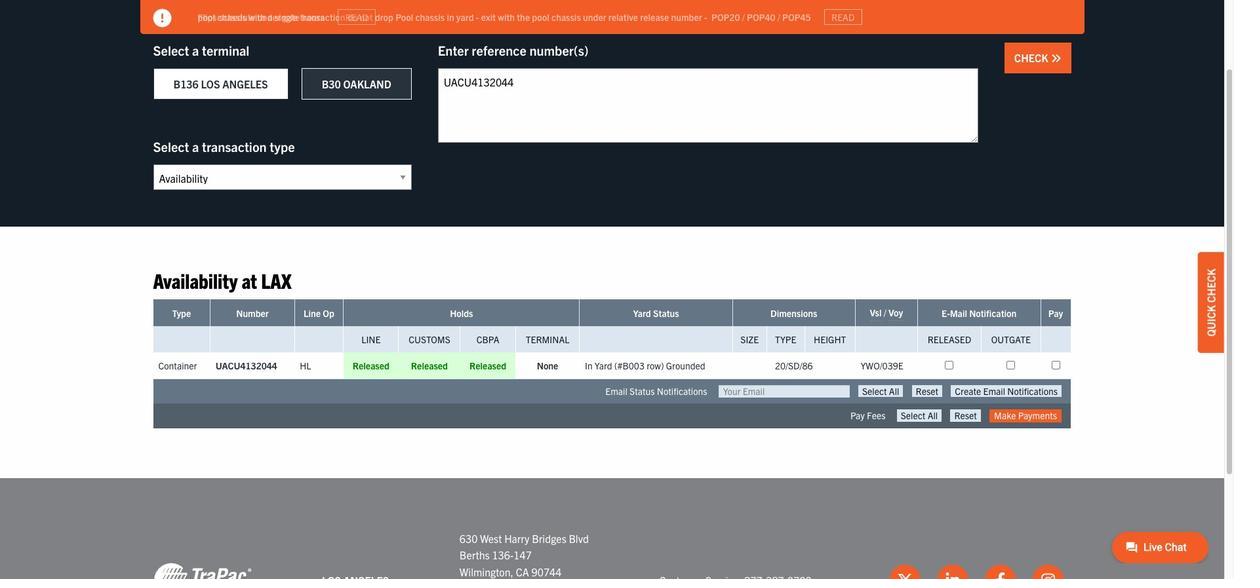 Task type: describe. For each thing, give the bounding box(es) containing it.
los
[[201, 77, 220, 91]]

yard
[[457, 11, 474, 23]]

op
[[323, 308, 334, 320]]

630
[[460, 532, 478, 546]]

line for line op
[[304, 308, 321, 320]]

released right hl
[[353, 360, 390, 372]]

pay for pay fees
[[851, 410, 865, 422]]

not
[[360, 11, 373, 23]]

0 vertical spatial a
[[268, 11, 273, 23]]

flips schedule under gate hours
[[198, 11, 325, 23]]

availability
[[153, 268, 238, 293]]

2 horizontal spatial /
[[884, 307, 887, 319]]

email status notifications
[[606, 386, 708, 398]]

the
[[517, 11, 530, 23]]

availability at lax
[[153, 268, 292, 293]]

1 pool from the left
[[198, 11, 215, 23]]

b30
[[322, 77, 341, 91]]

terminal
[[526, 334, 570, 346]]

1 horizontal spatial /
[[778, 11, 781, 23]]

select a transaction type
[[153, 138, 295, 155]]

0 horizontal spatial /
[[743, 11, 745, 23]]

make payments link
[[990, 410, 1062, 423]]

pay fees
[[851, 410, 886, 422]]

2 chassis from the left
[[416, 11, 445, 23]]

b136 los angeles
[[174, 77, 268, 91]]

quick check
[[1205, 269, 1218, 337]]

notifications
[[657, 386, 708, 398]]

line op
[[304, 308, 334, 320]]

select a terminal
[[153, 42, 250, 58]]

footer containing 630 west harry bridges blvd
[[0, 479, 1225, 580]]

do
[[348, 11, 358, 23]]

select for select a terminal
[[153, 42, 189, 58]]

holds
[[450, 308, 473, 320]]

at
[[242, 268, 257, 293]]

released down cbpa
[[470, 360, 507, 372]]

a for terminal
[[192, 42, 199, 58]]

none
[[537, 360, 559, 372]]

in
[[585, 360, 593, 372]]

bridges
[[532, 532, 567, 546]]

hours
[[302, 11, 325, 23]]

2 under from the left
[[583, 11, 607, 23]]

exit
[[481, 11, 496, 23]]

read for pool chassis with a single transaction  do not drop pool chassis in yard -  exit with the pool chassis under relative release number -  pop20 / pop40 / pop45
[[832, 11, 855, 23]]

size
[[741, 334, 759, 346]]

outgate
[[992, 334, 1031, 346]]

enter
[[438, 42, 469, 58]]

check inside button
[[1015, 51, 1051, 64]]

147
[[514, 549, 532, 562]]

select for select a transaction type
[[153, 138, 189, 155]]

line for line
[[362, 334, 381, 346]]

quick
[[1205, 306, 1218, 337]]

vsl / voy
[[870, 307, 903, 319]]

1 with from the left
[[249, 11, 266, 23]]

read for flips schedule under gate hours
[[345, 11, 369, 23]]

release
[[641, 11, 669, 23]]

wilmington,
[[460, 566, 514, 579]]

20/sd/86
[[775, 360, 813, 372]]

angeles
[[223, 77, 268, 91]]

customs
[[409, 334, 451, 346]]

vsl
[[870, 307, 882, 319]]

solid image
[[153, 9, 172, 28]]

oakland
[[343, 77, 392, 91]]

1 horizontal spatial yard
[[633, 308, 651, 320]]

1 chassis from the left
[[217, 11, 247, 23]]

fees
[[867, 410, 886, 422]]

b30 oakland
[[322, 77, 392, 91]]

1 under from the left
[[257, 11, 281, 23]]

2 - from the left
[[705, 11, 708, 23]]

email
[[606, 386, 628, 398]]

row)
[[647, 360, 664, 372]]

mail
[[951, 308, 968, 320]]

gate
[[283, 11, 300, 23]]

0 horizontal spatial yard
[[595, 360, 613, 372]]

0 vertical spatial type
[[172, 308, 191, 320]]

number(s)
[[530, 42, 589, 58]]



Task type: locate. For each thing, give the bounding box(es) containing it.
read link
[[338, 9, 376, 25], [824, 9, 863, 25]]

blvd
[[569, 532, 589, 546]]

1 vertical spatial type
[[776, 334, 797, 346]]

e-mail notification
[[942, 308, 1017, 320]]

yard right in
[[595, 360, 613, 372]]

height
[[814, 334, 847, 346]]

with
[[249, 11, 266, 23], [498, 11, 515, 23]]

check button
[[1005, 43, 1072, 73]]

0 horizontal spatial pay
[[851, 410, 865, 422]]

1 horizontal spatial transaction
[[300, 11, 345, 23]]

harry
[[505, 532, 530, 546]]

transaction left do
[[300, 11, 345, 23]]

1 horizontal spatial pay
[[1049, 308, 1064, 320]]

select
[[153, 42, 189, 58], [153, 138, 189, 155]]

1 vertical spatial check
[[1205, 269, 1218, 303]]

2 vertical spatial a
[[192, 138, 199, 155]]

make
[[995, 410, 1017, 422]]

90744
[[532, 566, 562, 579]]

berths
[[460, 549, 490, 562]]

2 with from the left
[[498, 11, 515, 23]]

0 vertical spatial line
[[304, 308, 321, 320]]

1 vertical spatial status
[[630, 386, 655, 398]]

0 horizontal spatial transaction
[[202, 138, 267, 155]]

2 pool from the left
[[532, 11, 550, 23]]

0 vertical spatial select
[[153, 42, 189, 58]]

with left single
[[249, 11, 266, 23]]

1 horizontal spatial with
[[498, 11, 515, 23]]

1 vertical spatial yard
[[595, 360, 613, 372]]

lax
[[261, 268, 292, 293]]

enter reference number(s)
[[438, 42, 589, 58]]

pool
[[198, 11, 215, 23], [532, 11, 550, 23]]

released down e-
[[928, 334, 972, 346]]

1 read link from the left
[[338, 9, 376, 25]]

relative
[[609, 11, 638, 23]]

cbpa
[[477, 334, 500, 346]]

type
[[270, 138, 295, 155]]

line left customs
[[362, 334, 381, 346]]

los angeles image
[[153, 563, 252, 580]]

/
[[743, 11, 745, 23], [778, 11, 781, 23], [884, 307, 887, 319]]

dimensions
[[771, 308, 818, 320]]

0 vertical spatial transaction
[[300, 11, 345, 23]]

a for transaction
[[192, 138, 199, 155]]

yard status
[[633, 308, 679, 320]]

1 horizontal spatial -
[[705, 11, 708, 23]]

ca
[[516, 566, 529, 579]]

status down in yard (#b003 row) grounded
[[630, 386, 655, 398]]

1 vertical spatial transaction
[[202, 138, 267, 155]]

pay left fees
[[851, 410, 865, 422]]

reference
[[472, 42, 527, 58]]

pop45
[[783, 11, 811, 23]]

type
[[172, 308, 191, 320], [776, 334, 797, 346]]

status up row)
[[653, 308, 679, 320]]

/ left pop40
[[743, 11, 745, 23]]

0 vertical spatial yard
[[633, 308, 651, 320]]

schedule
[[219, 11, 255, 23]]

chassis up number(s)
[[552, 11, 581, 23]]

notification
[[970, 308, 1017, 320]]

e-
[[942, 308, 951, 320]]

quick check link
[[1199, 253, 1225, 354]]

1 vertical spatial line
[[362, 334, 381, 346]]

line left the op
[[304, 308, 321, 320]]

1 vertical spatial a
[[192, 42, 199, 58]]

1 horizontal spatial line
[[362, 334, 381, 346]]

chassis right flips
[[217, 11, 247, 23]]

drop
[[375, 11, 394, 23]]

yard
[[633, 308, 651, 320], [595, 360, 613, 372]]

2 read from the left
[[832, 11, 855, 23]]

0 horizontal spatial type
[[172, 308, 191, 320]]

pool left schedule
[[198, 11, 215, 23]]

make payments
[[995, 410, 1058, 422]]

3 chassis from the left
[[552, 11, 581, 23]]

0 vertical spatial pay
[[1049, 308, 1064, 320]]

0 horizontal spatial line
[[304, 308, 321, 320]]

0 horizontal spatial chassis
[[217, 11, 247, 23]]

chassis
[[217, 11, 247, 23], [416, 11, 445, 23], [552, 11, 581, 23]]

flips
[[198, 11, 217, 23]]

/ left pop45
[[778, 11, 781, 23]]

-
[[476, 11, 479, 23], [705, 11, 708, 23]]

pool
[[396, 11, 413, 23]]

a left single
[[268, 11, 273, 23]]

b136
[[174, 77, 199, 91]]

read link right hours
[[338, 9, 376, 25]]

1 select from the top
[[153, 42, 189, 58]]

status for email
[[630, 386, 655, 398]]

west
[[480, 532, 502, 546]]

select down solid image
[[153, 42, 189, 58]]

yard up in yard (#b003 row) grounded
[[633, 308, 651, 320]]

None checkbox
[[946, 362, 954, 370], [1052, 362, 1061, 370], [946, 362, 954, 370], [1052, 362, 1061, 370]]

select down b136
[[153, 138, 189, 155]]

0 vertical spatial check
[[1015, 51, 1051, 64]]

0 horizontal spatial with
[[249, 11, 266, 23]]

2 select from the top
[[153, 138, 189, 155]]

1 horizontal spatial chassis
[[416, 11, 445, 23]]

number
[[236, 308, 269, 320]]

1 read from the left
[[345, 11, 369, 23]]

number
[[671, 11, 702, 23]]

- right the number
[[705, 11, 708, 23]]

2 read link from the left
[[824, 9, 863, 25]]

a left terminal at the top left of the page
[[192, 42, 199, 58]]

footer
[[0, 479, 1225, 580]]

/ right vsl
[[884, 307, 887, 319]]

630 west harry bridges blvd berths 136-147 wilmington, ca 90744
[[460, 532, 589, 579]]

pool right the the on the left top
[[532, 11, 550, 23]]

with left the the on the left top
[[498, 11, 515, 23]]

1 vertical spatial pay
[[851, 410, 865, 422]]

1 vertical spatial select
[[153, 138, 189, 155]]

under left gate
[[257, 11, 281, 23]]

read right pop45
[[832, 11, 855, 23]]

0 horizontal spatial -
[[476, 11, 479, 23]]

under
[[257, 11, 281, 23], [583, 11, 607, 23]]

1 horizontal spatial check
[[1205, 269, 1218, 303]]

terminal
[[202, 42, 250, 58]]

Enter reference number(s) text field
[[438, 68, 979, 143]]

136-
[[492, 549, 514, 562]]

solid image
[[1051, 53, 1062, 64]]

read link for flips schedule under gate hours
[[338, 9, 376, 25]]

uacu4132044
[[216, 360, 277, 372]]

read
[[345, 11, 369, 23], [832, 11, 855, 23]]

transaction
[[300, 11, 345, 23], [202, 138, 267, 155]]

status for yard
[[653, 308, 679, 320]]

type up 20/sd/86
[[776, 334, 797, 346]]

read link for pool chassis with a single transaction  do not drop pool chassis in yard -  exit with the pool chassis under relative release number -  pop20 / pop40 / pop45
[[824, 9, 863, 25]]

- left exit
[[476, 11, 479, 23]]

voy
[[889, 307, 903, 319]]

in
[[447, 11, 454, 23]]

None button
[[859, 386, 904, 398], [912, 386, 943, 398], [951, 386, 1062, 398], [897, 410, 942, 422], [951, 410, 981, 422], [859, 386, 904, 398], [912, 386, 943, 398], [951, 386, 1062, 398], [897, 410, 942, 422], [951, 410, 981, 422]]

transaction left type
[[202, 138, 267, 155]]

pop20
[[712, 11, 740, 23]]

chassis left in
[[416, 11, 445, 23]]

None checkbox
[[1007, 362, 1016, 370]]

container
[[158, 360, 197, 372]]

pop40
[[747, 11, 776, 23]]

type down availability
[[172, 308, 191, 320]]

line
[[304, 308, 321, 320], [362, 334, 381, 346]]

read link right pop45
[[824, 9, 863, 25]]

in yard (#b003 row) grounded
[[585, 360, 706, 372]]

(#b003
[[615, 360, 645, 372]]

0 horizontal spatial under
[[257, 11, 281, 23]]

0 horizontal spatial read
[[345, 11, 369, 23]]

hl
[[300, 360, 311, 372]]

grounded
[[666, 360, 706, 372]]

0 horizontal spatial check
[[1015, 51, 1051, 64]]

single
[[275, 11, 298, 23]]

Your Email email field
[[719, 386, 850, 399]]

1 horizontal spatial read
[[832, 11, 855, 23]]

payments
[[1019, 410, 1058, 422]]

0 horizontal spatial read link
[[338, 9, 376, 25]]

1 horizontal spatial pool
[[532, 11, 550, 23]]

under left relative
[[583, 11, 607, 23]]

1 horizontal spatial read link
[[824, 9, 863, 25]]

released down customs
[[411, 360, 448, 372]]

0 horizontal spatial pool
[[198, 11, 215, 23]]

pay for pay
[[1049, 308, 1064, 320]]

pay right notification
[[1049, 308, 1064, 320]]

a down b136
[[192, 138, 199, 155]]

1 horizontal spatial type
[[776, 334, 797, 346]]

0 vertical spatial status
[[653, 308, 679, 320]]

a
[[268, 11, 273, 23], [192, 42, 199, 58], [192, 138, 199, 155]]

pool chassis with a single transaction  do not drop pool chassis in yard -  exit with the pool chassis under relative release number -  pop20 / pop40 / pop45
[[198, 11, 811, 23]]

pay
[[1049, 308, 1064, 320], [851, 410, 865, 422]]

2 horizontal spatial chassis
[[552, 11, 581, 23]]

read left drop
[[345, 11, 369, 23]]

1 - from the left
[[476, 11, 479, 23]]

1 horizontal spatial under
[[583, 11, 607, 23]]

ywo/039e
[[861, 360, 904, 372]]



Task type: vqa. For each thing, say whether or not it's contained in the screenshot.
Enter a reference number text field
no



